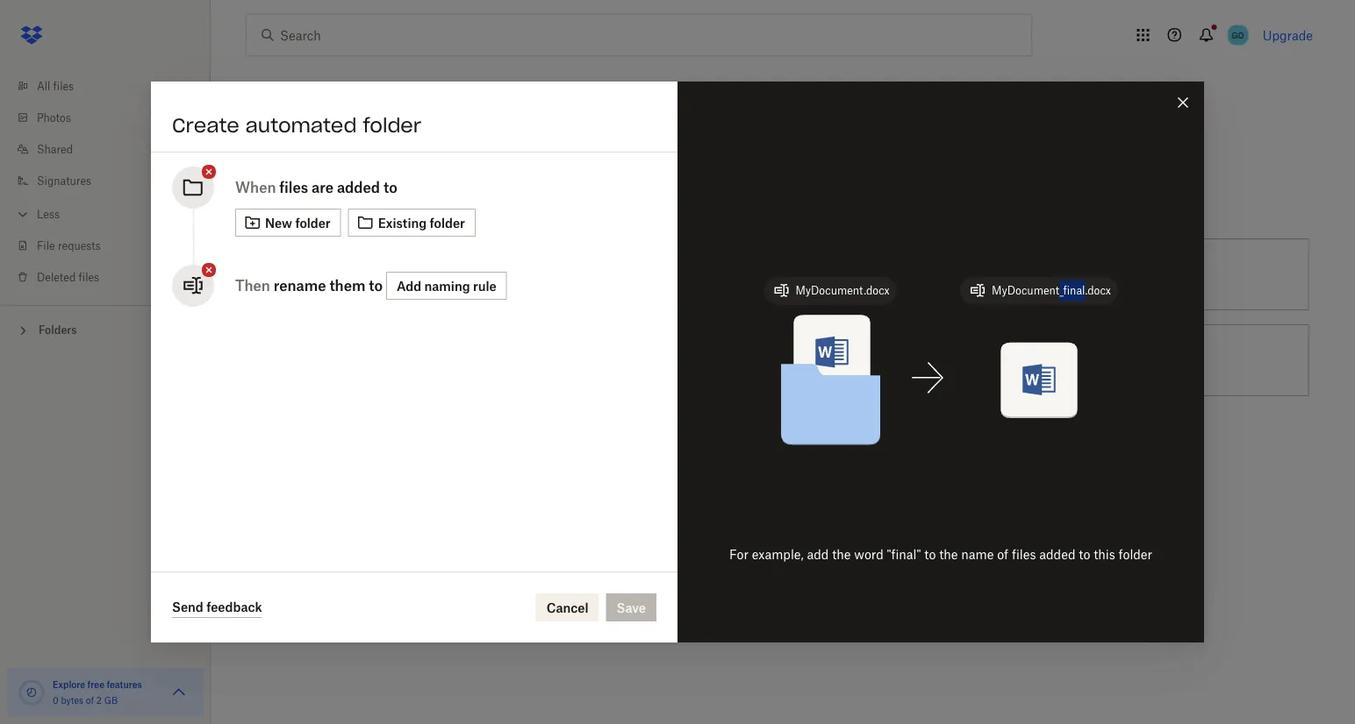 Task type: describe. For each thing, give the bounding box(es) containing it.
for example, add the word "final" to the name of files added to this folder
[[729, 547, 1152, 562]]

explore
[[53, 680, 85, 691]]

cancel
[[547, 601, 589, 616]]

renames
[[762, 267, 812, 282]]

send feedback button
[[172, 598, 262, 619]]

category
[[374, 267, 424, 282]]

create automated folder
[[172, 113, 421, 138]]

existing folder
[[378, 215, 465, 230]]

convert files to pdfs
[[1035, 267, 1158, 282]]

file
[[37, 239, 55, 252]]

gb
[[104, 696, 118, 707]]

rename
[[274, 277, 326, 294]]

file requests
[[37, 239, 101, 252]]

mydocument _final .docx
[[992, 284, 1111, 298]]

add an automation main content
[[239, 126, 1355, 725]]

automation
[[302, 197, 386, 215]]

a for file
[[723, 353, 730, 368]]

sort
[[443, 267, 465, 282]]

add for add naming rule
[[397, 279, 421, 294]]

of inside explore free features 0 bytes of 2 gb
[[86, 696, 94, 707]]

bytes
[[61, 696, 83, 707]]

add an automation
[[246, 197, 386, 215]]

0 vertical spatial added
[[337, 179, 380, 196]]

set a rule that renames files
[[676, 267, 839, 282]]

convert
[[1035, 267, 1081, 282]]

files inside set a rule that renames files button
[[815, 267, 839, 282]]

files inside all files link
[[53, 79, 74, 93]]

quota usage element
[[18, 679, 46, 707]]

upgrade link
[[1263, 28, 1313, 43]]

all files link
[[14, 70, 211, 102]]

mydocument
[[992, 284, 1059, 298]]

folder right this
[[1119, 547, 1152, 562]]

photos
[[37, 111, 71, 124]]

requests
[[58, 239, 101, 252]]

a for rule
[[699, 267, 706, 282]]

choose a file format to convert videos to button
[[598, 318, 957, 404]]

folder right existing
[[430, 215, 465, 230]]

files inside the choose a category to sort files by 'button'
[[469, 267, 493, 282]]

deleted files link
[[14, 262, 211, 293]]

files inside deleted files link
[[79, 271, 99, 284]]

choose for choose a file format to convert videos to
[[676, 353, 720, 368]]

format
[[755, 353, 793, 368]]

1 the from the left
[[832, 547, 851, 562]]

all files
[[37, 79, 74, 93]]

mydocument.docx
[[796, 284, 890, 298]]

send
[[172, 600, 203, 615]]

signatures
[[37, 174, 91, 187]]

shared
[[37, 143, 73, 156]]

choose a file format to convert videos to
[[676, 353, 910, 368]]

files inside "unzip files" button
[[1073, 353, 1097, 368]]

signatures link
[[14, 165, 211, 197]]

"final"
[[887, 547, 921, 562]]

a for category
[[364, 267, 371, 282]]

feedback
[[206, 600, 262, 615]]

files up an
[[279, 179, 308, 196]]

automated
[[245, 113, 357, 138]]

folder down add an automation
[[295, 215, 331, 230]]

files are added to
[[279, 179, 397, 196]]

videos
[[858, 353, 896, 368]]

to inside 'button'
[[428, 267, 439, 282]]

folders button
[[0, 317, 211, 343]]

when
[[235, 179, 276, 196]]

folders
[[39, 324, 77, 337]]

2 the from the left
[[939, 547, 958, 562]]

add naming rule button
[[386, 272, 507, 300]]

_final
[[1059, 284, 1085, 298]]

example,
[[752, 547, 804, 562]]

all
[[37, 79, 50, 93]]

dropbox image
[[14, 18, 49, 53]]



Task type: locate. For each thing, give the bounding box(es) containing it.
0 horizontal spatial the
[[832, 547, 851, 562]]

add for add an automation
[[246, 197, 274, 215]]

0 horizontal spatial rule
[[473, 279, 496, 294]]

new folder button
[[235, 209, 341, 237]]

that
[[735, 267, 758, 282]]

the right add
[[832, 547, 851, 562]]

unzip files button
[[957, 318, 1316, 404]]

1 horizontal spatial a
[[699, 267, 706, 282]]

files
[[53, 79, 74, 93], [279, 179, 308, 196], [469, 267, 493, 282], [815, 267, 839, 282], [1085, 267, 1109, 282], [79, 271, 99, 284], [1073, 353, 1097, 368], [1012, 547, 1036, 562]]

shared link
[[14, 133, 211, 165]]

for
[[729, 547, 749, 562]]

existing
[[378, 215, 427, 230]]

convert files to pdfs button
[[957, 232, 1316, 318]]

files up .docx
[[1085, 267, 1109, 282]]

add inside main content
[[246, 197, 274, 215]]

1 horizontal spatial choose
[[676, 353, 720, 368]]

set a rule that renames files button
[[598, 232, 957, 318]]

0 horizontal spatial choose
[[317, 267, 361, 282]]

this
[[1094, 547, 1115, 562]]

the left name
[[939, 547, 958, 562]]

free
[[87, 680, 104, 691]]

choose a category to sort files by button
[[239, 232, 598, 318]]

upgrade
[[1263, 28, 1313, 43]]

1 vertical spatial choose
[[676, 353, 720, 368]]

choose a category to sort files by
[[317, 267, 510, 282]]

1 horizontal spatial rule
[[709, 267, 732, 282]]

a right set
[[699, 267, 706, 282]]

1 vertical spatial added
[[1039, 547, 1076, 562]]

files right 'deleted'
[[79, 271, 99, 284]]

added up 'automation'
[[337, 179, 380, 196]]

a left category
[[364, 267, 371, 282]]

folder
[[363, 113, 421, 138], [295, 215, 331, 230], [430, 215, 465, 230], [1119, 547, 1152, 562]]

are
[[312, 179, 333, 196]]

pdfs
[[1127, 267, 1158, 282]]

unzip files
[[1035, 353, 1097, 368]]

choose for choose a category to sort files by
[[317, 267, 361, 282]]

send feedback
[[172, 600, 262, 615]]

rule
[[709, 267, 732, 282], [473, 279, 496, 294]]

0 vertical spatial choose
[[317, 267, 361, 282]]

0
[[53, 696, 59, 707]]

added
[[337, 179, 380, 196], [1039, 547, 1076, 562]]

of inside create automated folder dialog
[[997, 547, 1009, 562]]

deleted files
[[37, 271, 99, 284]]

choose inside button
[[676, 353, 720, 368]]

unzip
[[1035, 353, 1069, 368]]

a left file
[[723, 353, 730, 368]]

rule inside button
[[473, 279, 496, 294]]

features
[[107, 680, 142, 691]]

1 horizontal spatial added
[[1039, 547, 1076, 562]]

set
[[676, 267, 696, 282]]

choose left category
[[317, 267, 361, 282]]

list containing all files
[[0, 60, 211, 305]]

add
[[246, 197, 274, 215], [397, 279, 421, 294]]

to
[[383, 179, 397, 196], [428, 267, 439, 282], [1112, 267, 1124, 282], [369, 277, 383, 294], [797, 353, 808, 368], [899, 353, 910, 368], [924, 547, 936, 562], [1079, 547, 1090, 562]]

rule for a
[[709, 267, 732, 282]]

choose
[[317, 267, 361, 282], [676, 353, 720, 368]]

new folder
[[265, 215, 331, 230]]

by
[[496, 267, 510, 282]]

0 vertical spatial add
[[246, 197, 274, 215]]

photos link
[[14, 102, 211, 133]]

1 horizontal spatial of
[[997, 547, 1009, 562]]

1 vertical spatial add
[[397, 279, 421, 294]]

file requests link
[[14, 230, 211, 262]]

rule inside button
[[709, 267, 732, 282]]

0 vertical spatial of
[[997, 547, 1009, 562]]

new
[[265, 215, 292, 230]]

2 horizontal spatial a
[[723, 353, 730, 368]]

choose left file
[[676, 353, 720, 368]]

1 horizontal spatial the
[[939, 547, 958, 562]]

1 horizontal spatial add
[[397, 279, 421, 294]]

add naming rule
[[397, 279, 496, 294]]

added left this
[[1039, 547, 1076, 562]]

explore free features 0 bytes of 2 gb
[[53, 680, 142, 707]]

naming
[[424, 279, 470, 294]]

rule left that
[[709, 267, 732, 282]]

of left 2
[[86, 696, 94, 707]]

rule for naming
[[473, 279, 496, 294]]

word
[[854, 547, 884, 562]]

of right name
[[997, 547, 1009, 562]]

add
[[807, 547, 829, 562]]

file
[[733, 353, 751, 368]]

less image
[[14, 206, 32, 223]]

deleted
[[37, 271, 76, 284]]

less
[[37, 208, 60, 221]]

add inside button
[[397, 279, 421, 294]]

an
[[279, 197, 297, 215]]

existing folder button
[[348, 209, 476, 237]]

of
[[997, 547, 1009, 562], [86, 696, 94, 707]]

list
[[0, 60, 211, 305]]

files inside convert files to pdfs button
[[1085, 267, 1109, 282]]

rule right sort
[[473, 279, 496, 294]]

rename them to
[[274, 277, 383, 294]]

create automated folder dialog
[[151, 82, 1204, 643]]

files right all
[[53, 79, 74, 93]]

convert
[[812, 353, 855, 368]]

cancel button
[[536, 594, 599, 622]]

the
[[832, 547, 851, 562], [939, 547, 958, 562]]

files left by
[[469, 267, 493, 282]]

them
[[329, 277, 365, 294]]

0 horizontal spatial a
[[364, 267, 371, 282]]

2
[[96, 696, 102, 707]]

a
[[364, 267, 371, 282], [699, 267, 706, 282], [723, 353, 730, 368]]

folder up the files are added to
[[363, 113, 421, 138]]

files right name
[[1012, 547, 1036, 562]]

0 horizontal spatial of
[[86, 696, 94, 707]]

choose inside 'button'
[[317, 267, 361, 282]]

name
[[961, 547, 994, 562]]

files right unzip at right
[[1073, 353, 1097, 368]]

.docx
[[1085, 284, 1111, 298]]

then
[[235, 277, 270, 294]]

create
[[172, 113, 239, 138]]

0 horizontal spatial add
[[246, 197, 274, 215]]

0 horizontal spatial added
[[337, 179, 380, 196]]

1 vertical spatial of
[[86, 696, 94, 707]]

a inside 'button'
[[364, 267, 371, 282]]

files up mydocument.docx
[[815, 267, 839, 282]]



Task type: vqa. For each thing, say whether or not it's contained in the screenshot.
Image - Microsoft_Pride_21_Pride_Flag.Jpg 12/5/2023, 2:16:27 Pm
no



